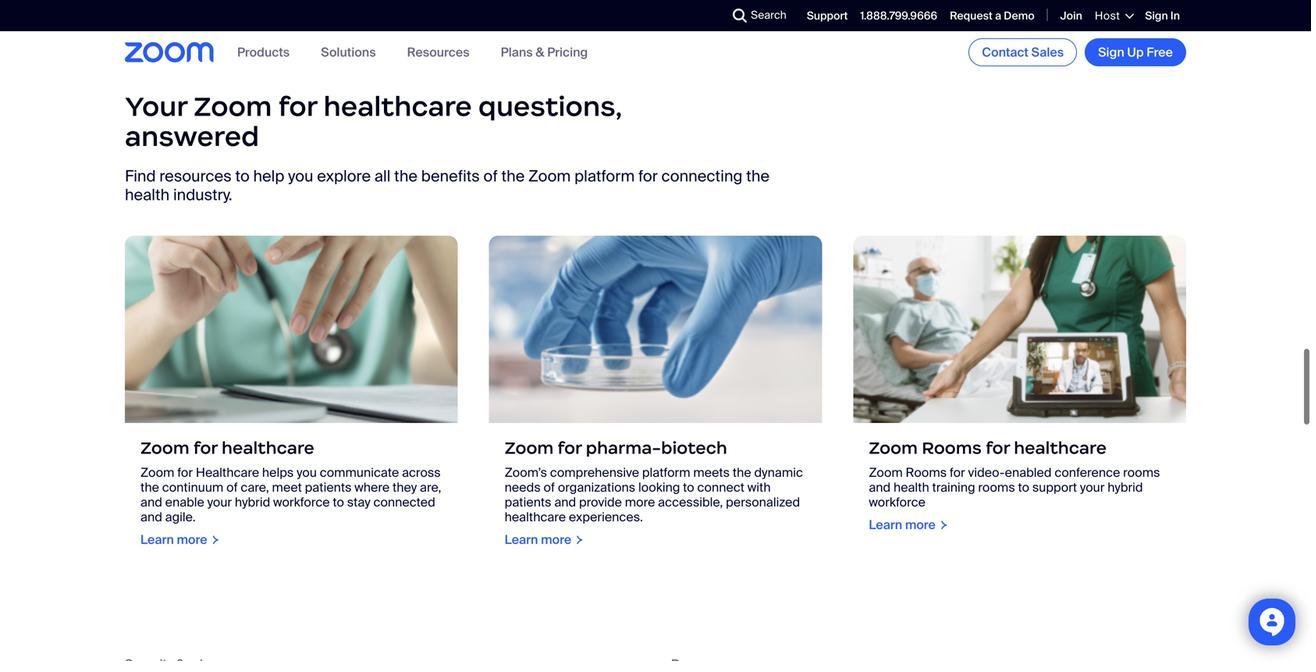 Task type: vqa. For each thing, say whether or not it's contained in the screenshot.
more in the Zoom Rooms for healthcare Zoom Rooms for video-enabled conference rooms and health training rooms to support your hybrid workforce Learn more
yes



Task type: describe. For each thing, give the bounding box(es) containing it.
you inside "zoom for healthcare zoom for healthcare helps you communicate across the continuum of care, meet patients where they are, and enable your hybrid workforce to stay connected and agile. learn more"
[[297, 465, 317, 481]]

stay
[[347, 494, 371, 511]]

needs
[[505, 479, 541, 496]]

resources
[[159, 166, 232, 186]]

your zoom for healthcare questions, answered
[[125, 89, 622, 153]]

meets
[[694, 465, 730, 481]]

doctors hands image
[[125, 236, 458, 423]]

a
[[996, 9, 1002, 23]]

find
[[125, 166, 156, 186]]

contact sales
[[982, 44, 1064, 61]]

care,
[[241, 479, 269, 496]]

for up the healthcare
[[194, 438, 218, 459]]

are,
[[420, 479, 441, 496]]

and inside zoom rooms for healthcare zoom rooms for video-enabled conference rooms and health training rooms to support your hybrid workforce learn more
[[869, 480, 891, 496]]

connect
[[698, 479, 745, 496]]

1 horizontal spatial rooms
[[1124, 465, 1161, 481]]

patients inside "zoom for healthcare zoom for healthcare helps you communicate across the continuum of care, meet patients where they are, and enable your hybrid workforce to stay connected and agile. learn more"
[[305, 479, 352, 496]]

1.888.799.9666 link
[[861, 9, 938, 23]]

learn inside "zoom for healthcare zoom for healthcare helps you communicate across the continuum of care, meet patients where they are, and enable your hybrid workforce to stay connected and agile. learn more"
[[141, 532, 174, 548]]

0 vertical spatial rooms
[[922, 438, 982, 459]]

for up enable
[[177, 465, 193, 481]]

zoom inside zoom for pharma-biotech zoom's comprehensive platform meets the dynamic needs of organizations looking to connect with patients and provide more accessible, personalized healthcare experiences. learn more
[[505, 438, 554, 459]]

more inside zoom rooms for healthcare zoom rooms for video-enabled conference rooms and health training rooms to support your hybrid workforce learn more
[[906, 517, 936, 533]]

in
[[1171, 9, 1181, 23]]

support
[[807, 9, 848, 23]]

support
[[1033, 480, 1078, 496]]

more right provide
[[625, 494, 655, 511]]

agile.
[[165, 509, 196, 526]]

across
[[402, 465, 441, 481]]

enable
[[165, 494, 204, 511]]

plans
[[501, 44, 533, 60]]

training
[[933, 480, 976, 496]]

more inside "zoom for healthcare zoom for healthcare helps you communicate across the continuum of care, meet patients where they are, and enable your hybrid workforce to stay connected and agile. learn more"
[[177, 532, 207, 548]]

provide
[[579, 494, 622, 511]]

search
[[751, 8, 787, 22]]

workforce inside zoom rooms for healthcare zoom rooms for video-enabled conference rooms and health training rooms to support your hybrid workforce learn more
[[869, 494, 926, 511]]

sign in
[[1146, 9, 1181, 23]]

to inside find resources to help you explore all the benefits of the zoom platform for connecting the health industry.
[[235, 166, 250, 186]]

your inside zoom rooms for healthcare zoom rooms for video-enabled conference rooms and health training rooms to support your hybrid workforce learn more
[[1081, 480, 1105, 496]]

virtual doctor consult image
[[854, 236, 1187, 423]]

you inside find resources to help you explore all the benefits of the zoom platform for connecting the health industry.
[[288, 166, 313, 186]]

looking
[[639, 479, 680, 496]]

1.888.799.9666
[[861, 9, 938, 23]]

request
[[950, 9, 993, 23]]

more down experiences.
[[541, 532, 572, 548]]

zoom for pharma-biotech zoom's comprehensive platform meets the dynamic needs of organizations looking to connect with patients and provide more accessible, personalized healthcare experiences. learn more
[[505, 438, 803, 548]]

sales
[[1032, 44, 1064, 61]]

they
[[393, 479, 417, 496]]

healthcare inside zoom for pharma-biotech zoom's comprehensive platform meets the dynamic needs of organizations looking to connect with patients and provide more accessible, personalized healthcare experiences. learn more
[[505, 509, 566, 526]]

products button
[[237, 44, 290, 60]]

sign for sign up free
[[1099, 44, 1125, 61]]

solutions button
[[321, 44, 376, 60]]

the inside "zoom for healthcare zoom for healthcare helps you communicate across the continuum of care, meet patients where they are, and enable your hybrid workforce to stay connected and agile. learn more"
[[141, 479, 159, 496]]

up
[[1128, 44, 1144, 61]]

to inside "zoom for healthcare zoom for healthcare helps you communicate across the continuum of care, meet patients where they are, and enable your hybrid workforce to stay connected and agile. learn more"
[[333, 494, 344, 511]]

free
[[1147, 44, 1173, 61]]

of inside find resources to help you explore all the benefits of the zoom platform for connecting the health industry.
[[484, 166, 498, 186]]

hybrid inside "zoom for healthcare zoom for healthcare helps you communicate across the continuum of care, meet patients where they are, and enable your hybrid workforce to stay connected and agile. learn more"
[[235, 494, 270, 511]]

platform inside zoom for pharma-biotech zoom's comprehensive platform meets the dynamic needs of organizations looking to connect with patients and provide more accessible, personalized healthcare experiences. learn more
[[642, 465, 691, 481]]

patients inside zoom for pharma-biotech zoom's comprehensive platform meets the dynamic needs of organizations looking to connect with patients and provide more accessible, personalized healthcare experiences. learn more
[[505, 494, 552, 511]]

gloved hand holding petri dish image
[[489, 236, 822, 423]]

for up video-
[[986, 438, 1010, 459]]

for inside zoom for pharma-biotech zoom's comprehensive platform meets the dynamic needs of organizations looking to connect with patients and provide more accessible, personalized healthcare experiences. learn more
[[558, 438, 582, 459]]

healthcare inside your zoom for healthcare questions, answered
[[324, 89, 472, 123]]

communicate
[[320, 465, 399, 481]]

0 horizontal spatial rooms
[[979, 480, 1016, 496]]

request a demo
[[950, 9, 1035, 23]]

hybrid inside zoom rooms for healthcare zoom rooms for video-enabled conference rooms and health training rooms to support your hybrid workforce learn more
[[1108, 480, 1143, 496]]

the right connecting at the top of page
[[747, 166, 770, 186]]

health inside find resources to help you explore all the benefits of the zoom platform for connecting the health industry.
[[125, 185, 170, 205]]

enabled
[[1005, 465, 1052, 481]]

biotech
[[661, 438, 728, 459]]

organizations
[[558, 479, 636, 496]]

contact
[[982, 44, 1029, 61]]

conference
[[1055, 465, 1121, 481]]

the right benefits
[[502, 166, 525, 186]]

join link
[[1061, 9, 1083, 23]]

video-
[[969, 465, 1005, 481]]

to inside zoom for pharma-biotech zoom's comprehensive platform meets the dynamic needs of organizations looking to connect with patients and provide more accessible, personalized healthcare experiences. learn more
[[683, 479, 695, 496]]

&
[[536, 44, 545, 60]]

connecting
[[662, 166, 743, 186]]

workforce inside "zoom for healthcare zoom for healthcare helps you communicate across the continuum of care, meet patients where they are, and enable your hybrid workforce to stay connected and agile. learn more"
[[273, 494, 330, 511]]

your
[[125, 89, 187, 123]]

sign in link
[[1146, 9, 1181, 23]]



Task type: locate. For each thing, give the bounding box(es) containing it.
1 vertical spatial rooms
[[906, 465, 947, 481]]

healthcare down 'needs'
[[505, 509, 566, 526]]

0 horizontal spatial platform
[[575, 166, 635, 186]]

zoom inside find resources to help you explore all the benefits of the zoom platform for connecting the health industry.
[[529, 166, 571, 186]]

health left industry.
[[125, 185, 170, 205]]

sign left up
[[1099, 44, 1125, 61]]

sign for sign in
[[1146, 9, 1169, 23]]

for inside find resources to help you explore all the benefits of the zoom platform for connecting the health industry.
[[639, 166, 658, 186]]

your
[[1081, 480, 1105, 496], [207, 494, 232, 511]]

learn
[[869, 517, 903, 533], [141, 532, 174, 548], [505, 532, 538, 548]]

pharma-
[[586, 438, 661, 459]]

all
[[375, 166, 391, 186]]

healthcare inside "zoom for healthcare zoom for healthcare helps you communicate across the continuum of care, meet patients where they are, and enable your hybrid workforce to stay connected and agile. learn more"
[[222, 438, 315, 459]]

healthcare inside zoom rooms for healthcare zoom rooms for video-enabled conference rooms and health training rooms to support your hybrid workforce learn more
[[1014, 438, 1107, 459]]

comprehensive
[[550, 465, 639, 481]]

sign up free
[[1099, 44, 1173, 61]]

1 horizontal spatial sign
[[1146, 9, 1169, 23]]

healthcare
[[324, 89, 472, 123], [222, 438, 315, 459], [1014, 438, 1107, 459], [505, 509, 566, 526]]

0 vertical spatial health
[[125, 185, 170, 205]]

0 vertical spatial sign
[[1146, 9, 1169, 23]]

hybrid
[[1108, 480, 1143, 496], [235, 494, 270, 511]]

zoom rooms for healthcare zoom rooms for video-enabled conference rooms and health training rooms to support your hybrid workforce learn more
[[869, 438, 1161, 533]]

more down agile.
[[177, 532, 207, 548]]

find resources to help you explore all the benefits of the zoom platform for connecting the health industry.
[[125, 166, 770, 205]]

your inside "zoom for healthcare zoom for healthcare helps you communicate across the continuum of care, meet patients where they are, and enable your hybrid workforce to stay connected and agile. learn more"
[[207, 494, 232, 511]]

0 horizontal spatial your
[[207, 494, 232, 511]]

of right 'needs'
[[544, 479, 555, 496]]

patients down zoom's
[[505, 494, 552, 511]]

healthcare up conference
[[1014, 438, 1107, 459]]

host
[[1095, 9, 1121, 23]]

the inside zoom for pharma-biotech zoom's comprehensive platform meets the dynamic needs of organizations looking to connect with patients and provide more accessible, personalized healthcare experiences. learn more
[[733, 465, 752, 481]]

1 horizontal spatial patients
[[505, 494, 552, 511]]

0 horizontal spatial patients
[[305, 479, 352, 496]]

hybrid right support
[[1108, 480, 1143, 496]]

patients right 'meet'
[[305, 479, 352, 496]]

pricing
[[547, 44, 588, 60]]

2 workforce from the left
[[869, 494, 926, 511]]

dynamic
[[755, 465, 803, 481]]

benefits
[[421, 166, 480, 186]]

for inside your zoom for healthcare questions, answered
[[278, 89, 317, 123]]

to
[[235, 166, 250, 186], [683, 479, 695, 496], [1019, 480, 1030, 496], [333, 494, 344, 511]]

1 horizontal spatial workforce
[[869, 494, 926, 511]]

experiences.
[[569, 509, 643, 526]]

0 horizontal spatial learn
[[141, 532, 174, 548]]

with
[[748, 479, 771, 496]]

meet
[[272, 479, 302, 496]]

for up the comprehensive
[[558, 438, 582, 459]]

more
[[625, 494, 655, 511], [906, 517, 936, 533], [177, 532, 207, 548], [541, 532, 572, 548]]

0 vertical spatial you
[[288, 166, 313, 186]]

rooms right conference
[[1124, 465, 1161, 481]]

rooms
[[922, 438, 982, 459], [906, 465, 947, 481]]

resources button
[[407, 44, 470, 60]]

hybrid left 'meet'
[[235, 494, 270, 511]]

more down the training
[[906, 517, 936, 533]]

2 horizontal spatial of
[[544, 479, 555, 496]]

sign
[[1146, 9, 1169, 23], [1099, 44, 1125, 61]]

health left the training
[[894, 480, 930, 496]]

support link
[[807, 9, 848, 23]]

0 horizontal spatial sign
[[1099, 44, 1125, 61]]

questions,
[[479, 89, 622, 123]]

of inside zoom for pharma-biotech zoom's comprehensive platform meets the dynamic needs of organizations looking to connect with patients and provide more accessible, personalized healthcare experiences. learn more
[[544, 479, 555, 496]]

1 horizontal spatial platform
[[642, 465, 691, 481]]

host button
[[1095, 9, 1133, 23]]

and inside zoom for pharma-biotech zoom's comprehensive platform meets the dynamic needs of organizations looking to connect with patients and provide more accessible, personalized healthcare experiences. learn more
[[555, 494, 576, 511]]

request a demo link
[[950, 9, 1035, 23]]

platform
[[575, 166, 635, 186], [642, 465, 691, 481]]

answered
[[125, 119, 259, 153]]

where
[[355, 479, 390, 496]]

continuum
[[162, 479, 224, 496]]

zoom inside your zoom for healthcare questions, answered
[[194, 89, 272, 123]]

of
[[484, 166, 498, 186], [226, 479, 238, 496], [544, 479, 555, 496]]

zoom for healthcare zoom for healthcare helps you communicate across the continuum of care, meet patients where they are, and enable your hybrid workforce to stay connected and agile. learn more
[[141, 438, 441, 548]]

zoom logo image
[[125, 42, 214, 62]]

0 horizontal spatial of
[[226, 479, 238, 496]]

explore
[[317, 166, 371, 186]]

for left connecting at the top of page
[[639, 166, 658, 186]]

of left care,
[[226, 479, 238, 496]]

contact sales link
[[969, 38, 1078, 66]]

to left support
[[1019, 480, 1030, 496]]

workforce down helps
[[273, 494, 330, 511]]

zoom's
[[505, 465, 547, 481]]

accessible,
[[658, 494, 723, 511]]

2 horizontal spatial learn
[[869, 517, 903, 533]]

personalized
[[726, 494, 800, 511]]

1 vertical spatial you
[[297, 465, 317, 481]]

to left "stay"
[[333, 494, 344, 511]]

to left "help"
[[235, 166, 250, 186]]

rooms right the training
[[979, 480, 1016, 496]]

sign up free link
[[1085, 38, 1187, 66]]

of inside "zoom for healthcare zoom for healthcare helps you communicate across the continuum of care, meet patients where they are, and enable your hybrid workforce to stay connected and agile. learn more"
[[226, 479, 238, 496]]

solutions
[[321, 44, 376, 60]]

for
[[278, 89, 317, 123], [639, 166, 658, 186], [194, 438, 218, 459], [558, 438, 582, 459], [986, 438, 1010, 459], [177, 465, 193, 481], [950, 465, 966, 481]]

the left enable
[[141, 479, 159, 496]]

1 vertical spatial health
[[894, 480, 930, 496]]

products
[[237, 44, 290, 60]]

platform inside find resources to help you explore all the benefits of the zoom platform for connecting the health industry.
[[575, 166, 635, 186]]

join
[[1061, 9, 1083, 23]]

1 vertical spatial sign
[[1099, 44, 1125, 61]]

for down products
[[278, 89, 317, 123]]

resources
[[407, 44, 470, 60]]

health
[[125, 185, 170, 205], [894, 480, 930, 496]]

healthcare up helps
[[222, 438, 315, 459]]

you right helps
[[297, 465, 317, 481]]

help
[[253, 166, 285, 186]]

1 workforce from the left
[[273, 494, 330, 511]]

your down the healthcare
[[207, 494, 232, 511]]

1 horizontal spatial learn
[[505, 532, 538, 548]]

your right support
[[1081, 480, 1105, 496]]

rooms left video-
[[906, 465, 947, 481]]

healthcare down resources dropdown button
[[324, 89, 472, 123]]

helps
[[262, 465, 294, 481]]

0 horizontal spatial workforce
[[273, 494, 330, 511]]

you right "help"
[[288, 166, 313, 186]]

connected
[[374, 494, 436, 511]]

1 horizontal spatial health
[[894, 480, 930, 496]]

learn inside zoom for pharma-biotech zoom's comprehensive platform meets the dynamic needs of organizations looking to connect with patients and provide more accessible, personalized healthcare experiences. learn more
[[505, 532, 538, 548]]

rooms
[[1124, 465, 1161, 481], [979, 480, 1016, 496]]

0 vertical spatial platform
[[575, 166, 635, 186]]

you
[[288, 166, 313, 186], [297, 465, 317, 481]]

plans & pricing link
[[501, 44, 588, 60]]

1 horizontal spatial your
[[1081, 480, 1105, 496]]

workforce left the training
[[869, 494, 926, 511]]

to right looking
[[683, 479, 695, 496]]

the right all
[[394, 166, 418, 186]]

the right meets
[[733, 465, 752, 481]]

patients
[[305, 479, 352, 496], [505, 494, 552, 511]]

to inside zoom rooms for healthcare zoom rooms for video-enabled conference rooms and health training rooms to support your hybrid workforce learn more
[[1019, 480, 1030, 496]]

health inside zoom rooms for healthcare zoom rooms for video-enabled conference rooms and health training rooms to support your hybrid workforce learn more
[[894, 480, 930, 496]]

1 horizontal spatial hybrid
[[1108, 480, 1143, 496]]

sign left in
[[1146, 9, 1169, 23]]

0 horizontal spatial health
[[125, 185, 170, 205]]

1 vertical spatial platform
[[642, 465, 691, 481]]

rooms up the training
[[922, 438, 982, 459]]

1 horizontal spatial of
[[484, 166, 498, 186]]

for left video-
[[950, 465, 966, 481]]

0 horizontal spatial hybrid
[[235, 494, 270, 511]]

demo
[[1004, 9, 1035, 23]]

learn inside zoom rooms for healthcare zoom rooms for video-enabled conference rooms and health training rooms to support your hybrid workforce learn more
[[869, 517, 903, 533]]

healthcare
[[196, 465, 259, 481]]

of right benefits
[[484, 166, 498, 186]]

industry.
[[173, 185, 232, 205]]

search image
[[733, 9, 747, 23], [733, 9, 747, 23]]

the
[[394, 166, 418, 186], [502, 166, 525, 186], [747, 166, 770, 186], [733, 465, 752, 481], [141, 479, 159, 496]]

plans & pricing
[[501, 44, 588, 60]]



